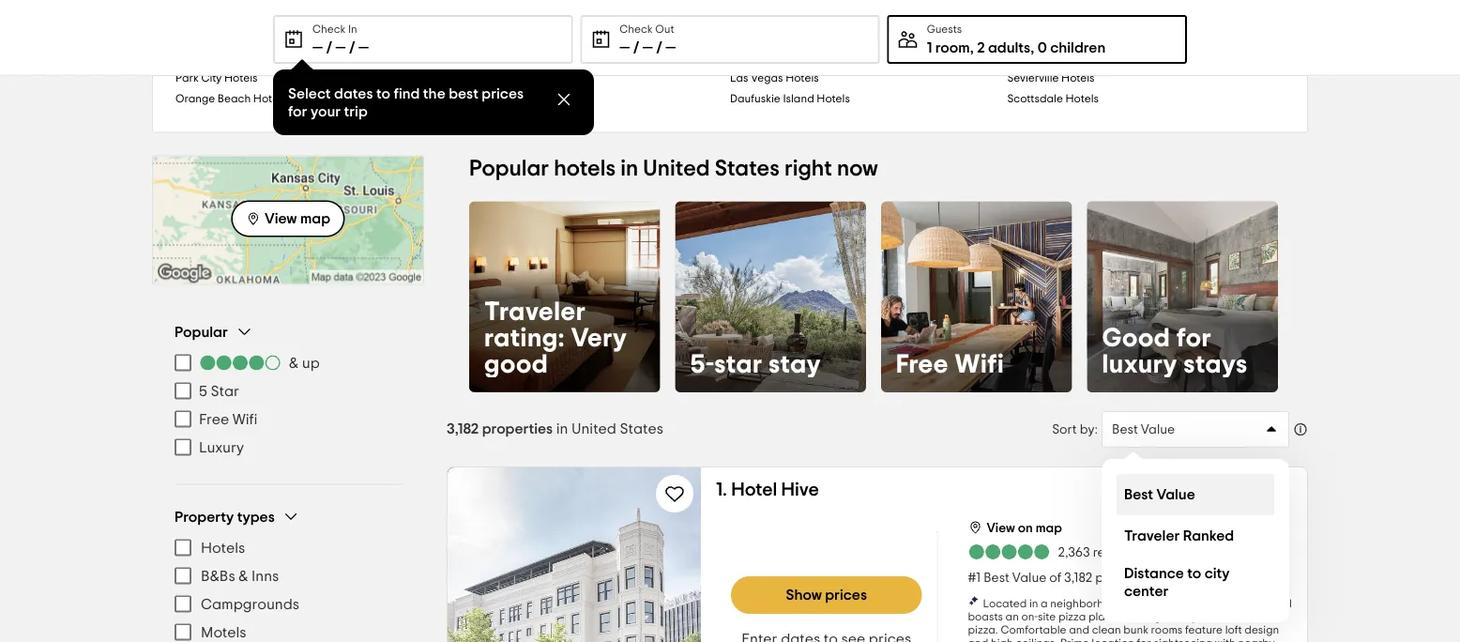 Task type: locate. For each thing, give the bounding box(es) containing it.
free wifi inside menu
[[199, 412, 258, 427]]

list box
[[1102, 459, 1290, 622]]

1 vertical spatial free wifi
[[199, 412, 258, 427]]

north down maui
[[1008, 52, 1037, 63]]

panama city beach hotels link
[[176, 47, 453, 68]]

panama
[[176, 52, 219, 63]]

0 horizontal spatial free wifi
[[199, 412, 258, 427]]

to
[[376, 86, 391, 101], [1188, 566, 1202, 581], [1139, 572, 1152, 585]]

check out — / — / —
[[620, 23, 676, 55]]

hotels up the "myrtle"
[[1036, 31, 1069, 43]]

beach down north carolina mountains hotels
[[244, 52, 277, 63]]

1 / from the left
[[326, 40, 332, 55]]

1 horizontal spatial ,
[[1031, 40, 1035, 55]]

0 horizontal spatial states
[[620, 421, 664, 436]]

four corners hotels
[[453, 11, 556, 22]]

0 vertical spatial 1
[[927, 40, 932, 55]]

best value for best value "popup button"
[[1112, 423, 1175, 436]]

1 horizontal spatial north
[[1008, 52, 1037, 63]]

free wifi
[[896, 351, 1005, 377], [199, 412, 258, 427]]

2 menu from the top
[[175, 534, 402, 642]]

out
[[655, 23, 674, 35]]

1 vertical spatial menu
[[175, 534, 402, 642]]

1 horizontal spatial &
[[289, 355, 299, 370]]

value inside best value "popup button"
[[1141, 423, 1175, 436]]

traveler ranked
[[1125, 528, 1235, 543]]

1 for room
[[927, 40, 932, 55]]

view map
[[265, 211, 330, 226]]

0 vertical spatial 3,182
[[447, 421, 479, 436]]

sightseeing
[[1154, 637, 1213, 642]]

1 left room
[[927, 40, 932, 55]]

3,182
[[447, 421, 479, 436], [1065, 572, 1093, 585]]

,
[[970, 40, 974, 55], [1031, 40, 1035, 55]]

, left 0
[[1031, 40, 1035, 55]]

0 horizontal spatial prices
[[482, 86, 524, 101]]

best value up traveler ranked
[[1125, 487, 1196, 502]]

stay
[[769, 351, 822, 377], [1155, 572, 1180, 585]]

0 vertical spatial traveler
[[484, 298, 586, 325]]

located in a neighborhood famed for tasty pizzas, this hotel boasts an on-site pizza place offering freshly made, delicious pizza. comfortable and clean bunk rooms feature loft design and high ceilings. prime location for sightseeing with nea button
[[968, 595, 1293, 642]]

1 vertical spatial stay
[[1155, 572, 1180, 585]]

1 vertical spatial value
[[1157, 487, 1196, 502]]

bunk
[[1124, 624, 1149, 635]]

value left of
[[1013, 572, 1047, 585]]

map inside button
[[300, 211, 330, 226]]

united down sevierville hotels orange beach hotels
[[643, 158, 710, 180]]

mountains
[[255, 11, 309, 22]]

traveler for ranked
[[1125, 528, 1180, 543]]

california desert hotels link
[[730, 6, 1008, 27]]

3 — from the left
[[359, 40, 369, 55]]

1 horizontal spatial free
[[896, 351, 949, 377]]

florida keys hotels
[[453, 52, 551, 63]]

0 vertical spatial free wifi
[[896, 351, 1005, 377]]

0 vertical spatial and
[[1069, 624, 1090, 635]]

on
[[1018, 522, 1033, 535]]

1 horizontal spatial popular
[[469, 158, 549, 180]]

0 horizontal spatial north
[[176, 11, 205, 22]]

to left find
[[376, 86, 391, 101]]

0 horizontal spatial stay
[[769, 351, 822, 377]]

properties
[[482, 421, 553, 436]]

and down pizza.
[[968, 637, 989, 642]]

group
[[175, 322, 402, 461], [175, 507, 402, 642]]

sevierville hotels orange beach hotels
[[176, 73, 1095, 105]]

1 vertical spatial and
[[968, 637, 989, 642]]

value down luxury
[[1141, 423, 1175, 436]]

0 horizontal spatial &
[[239, 568, 248, 583]]

popular up 4.0 of 5 bubbles image
[[175, 324, 228, 339]]

1 vertical spatial map
[[1036, 522, 1062, 535]]

1 horizontal spatial 3,182
[[1065, 572, 1093, 585]]

made,
[[1200, 611, 1233, 622]]

traveler inside traveler rating: very good
[[484, 298, 586, 325]]

/ up park city hotels 'link' in the left of the page
[[326, 40, 332, 55]]

best right #
[[984, 572, 1010, 585]]

1 vertical spatial wifi
[[232, 412, 258, 427]]

united
[[643, 158, 710, 180], [572, 421, 617, 436], [1196, 572, 1236, 585]]

hotels right 'park'
[[224, 73, 258, 84]]

traveler rating: very good
[[484, 298, 627, 377]]

1 vertical spatial popular
[[175, 324, 228, 339]]

0 vertical spatial group
[[175, 322, 402, 461]]

property types
[[175, 509, 275, 524]]

in
[[621, 158, 638, 180], [556, 421, 568, 436], [1183, 572, 1193, 585], [1030, 598, 1039, 609]]

north carolina mountains hotels link
[[176, 6, 453, 27]]

prices inside button
[[825, 588, 867, 603]]

four corners hotels link
[[453, 6, 730, 27]]

0 horizontal spatial view
[[265, 211, 297, 226]]

best value right by: at the right bottom
[[1112, 423, 1175, 436]]

1 vertical spatial traveler
[[1125, 528, 1180, 543]]

stay right star
[[769, 351, 822, 377]]

carolina
[[208, 11, 253, 22]]

0 vertical spatial best
[[1112, 423, 1138, 436]]

menu containing & up
[[175, 349, 402, 461]]

in left a
[[1030, 598, 1039, 609]]

1 for best
[[976, 572, 981, 585]]

1 vertical spatial united
[[572, 421, 617, 436]]

an
[[1006, 611, 1019, 622]]

prices inside select dates to find the best prices for your trip
[[482, 86, 524, 101]]

1 vertical spatial prices
[[825, 588, 867, 603]]

stay up famed
[[1155, 572, 1180, 585]]

3,182 properties in united states
[[447, 421, 664, 436]]

in right hotels
[[621, 158, 638, 180]]

1 up boasts
[[976, 572, 981, 585]]

corners
[[478, 11, 520, 22]]

2 check from the left
[[620, 23, 653, 35]]

park
[[176, 73, 199, 84]]

to inside the distance to city center
[[1188, 566, 1202, 581]]

states up this at bottom
[[1239, 572, 1277, 585]]

0 vertical spatial stay
[[769, 351, 822, 377]]

dates
[[334, 86, 373, 101]]

traveler up distance
[[1125, 528, 1180, 543]]

0 vertical spatial united
[[643, 158, 710, 180]]

1 horizontal spatial and
[[1069, 624, 1090, 635]]

1 menu from the top
[[175, 349, 402, 461]]

& left up
[[289, 355, 299, 370]]

check left "in"
[[313, 23, 346, 35]]

beach inside north myrtle beach hotels park city hotels
[[1074, 52, 1108, 63]]

view map button
[[231, 201, 345, 237]]

1 vertical spatial free
[[199, 412, 229, 427]]

free wifi link
[[881, 201, 1072, 392]]

las vegas hotels
[[730, 73, 819, 84]]

with
[[1215, 637, 1236, 642]]

traveler up good at the bottom
[[484, 298, 586, 325]]

1 horizontal spatial view
[[987, 522, 1015, 535]]

hotels up the sevierville hotels "link"
[[1110, 52, 1144, 63]]

0 vertical spatial map
[[300, 211, 330, 226]]

neighborhood
[[1051, 598, 1125, 609]]

2 horizontal spatial united
[[1196, 572, 1236, 585]]

group containing popular
[[175, 322, 402, 461]]

/ down "in"
[[349, 40, 355, 55]]

for inside good for luxury stays
[[1177, 325, 1212, 351]]

hotels up island
[[786, 73, 819, 84]]

prices right show
[[825, 588, 867, 603]]

beach right orange
[[218, 93, 251, 105]]

1 horizontal spatial states
[[715, 158, 780, 180]]

1 vertical spatial view
[[987, 522, 1015, 535]]

1 vertical spatial best value
[[1125, 487, 1196, 502]]

1 horizontal spatial map
[[1036, 522, 1062, 535]]

1 vertical spatial best
[[1125, 487, 1154, 502]]

good for luxury stays link
[[1087, 201, 1278, 392]]

hotels
[[311, 11, 345, 22], [522, 11, 556, 22], [820, 11, 854, 22], [1120, 11, 1153, 22], [1036, 31, 1069, 43], [280, 52, 313, 63], [518, 52, 551, 63], [786, 52, 819, 63], [1110, 52, 1144, 63], [224, 73, 258, 84], [786, 73, 819, 84], [1062, 73, 1095, 84], [253, 93, 287, 105], [514, 93, 547, 105], [817, 93, 850, 105], [1066, 93, 1099, 105], [201, 540, 245, 555]]

/
[[326, 40, 332, 55], [349, 40, 355, 55], [633, 40, 640, 55], [656, 40, 663, 55]]

city inside the maui hotels panama city beach hotels
[[221, 52, 242, 63]]

united up pizzas,
[[1196, 572, 1236, 585]]

0 horizontal spatial and
[[968, 637, 989, 642]]

1 group from the top
[[175, 322, 402, 461]]

best right by: at the right bottom
[[1112, 423, 1138, 436]]

0 vertical spatial menu
[[175, 349, 402, 461]]

states up save to a trip image
[[620, 421, 664, 436]]

2 vertical spatial states
[[1239, 572, 1277, 585]]

best up traveler ranked
[[1125, 487, 1154, 502]]

6 — from the left
[[666, 40, 676, 55]]

0 horizontal spatial check
[[313, 23, 346, 35]]

1 horizontal spatial to
[[1139, 572, 1152, 585]]

up
[[302, 355, 320, 370]]

b&bs
[[201, 568, 235, 583]]

1 vertical spatial &
[[239, 568, 248, 583]]

freshly
[[1164, 611, 1198, 622]]

stays
[[1184, 351, 1248, 377]]

1 vertical spatial states
[[620, 421, 664, 436]]

sort
[[1052, 423, 1077, 436]]

to up famed
[[1139, 572, 1152, 585]]

for down select
[[288, 104, 307, 119]]

for up freshly on the bottom of the page
[[1163, 598, 1177, 609]]

children
[[1051, 40, 1106, 55]]

menu for property types
[[175, 534, 402, 642]]

hotels up b&bs
[[201, 540, 245, 555]]

view
[[265, 211, 297, 226], [987, 522, 1015, 535]]

0 horizontal spatial traveler
[[484, 298, 586, 325]]

&
[[289, 355, 299, 370], [239, 568, 248, 583]]

2 vertical spatial best
[[984, 572, 1010, 585]]

site
[[1038, 611, 1056, 622]]

3,182 left properties
[[447, 421, 479, 436]]

north left the carolina
[[176, 11, 205, 22]]

check in — / — / —
[[313, 23, 369, 55]]

view inside view on map button
[[987, 522, 1015, 535]]

0 horizontal spatial free
[[199, 412, 229, 427]]

0 horizontal spatial 1
[[927, 40, 932, 55]]

hotels left select
[[253, 93, 287, 105]]

city right 'park'
[[201, 73, 222, 84]]

0 horizontal spatial to
[[376, 86, 391, 101]]

rooms
[[1151, 624, 1183, 635]]

value up traveler ranked
[[1157, 487, 1196, 502]]

1 check from the left
[[313, 23, 346, 35]]

states for popular hotels in united states right now
[[715, 158, 780, 180]]

0 vertical spatial north
[[176, 11, 205, 22]]

1 horizontal spatial prices
[[825, 588, 867, 603]]

and up the prime
[[1069, 624, 1090, 635]]

star
[[715, 351, 763, 377]]

1 horizontal spatial check
[[620, 23, 653, 35]]

city
[[1205, 566, 1230, 581]]

0 horizontal spatial popular
[[175, 324, 228, 339]]

check inside check in — / — / —
[[313, 23, 346, 35]]

city
[[221, 52, 242, 63], [201, 73, 222, 84]]

north inside north myrtle beach hotels park city hotels
[[1008, 52, 1037, 63]]

offering
[[1121, 611, 1161, 622]]

to inside select dates to find the best prices for your trip
[[376, 86, 391, 101]]

/ up sevierville hotels orange beach hotels
[[633, 40, 640, 55]]

0 vertical spatial prices
[[482, 86, 524, 101]]

2 vertical spatial value
[[1013, 572, 1047, 585]]

1 horizontal spatial traveler
[[1125, 528, 1180, 543]]

springs
[[1078, 11, 1117, 22]]

prices down florida keys hotels
[[482, 86, 524, 101]]

city right panama
[[221, 52, 242, 63]]

tasty
[[1180, 598, 1205, 609]]

myrtle
[[1040, 52, 1072, 63]]

0 horizontal spatial wifi
[[232, 412, 258, 427]]

1 vertical spatial north
[[1008, 52, 1037, 63]]

vegas
[[751, 73, 783, 84]]

keys
[[492, 52, 516, 63]]

beach right the "myrtle"
[[1074, 52, 1108, 63]]

best inside "popup button"
[[1112, 423, 1138, 436]]

/ down out
[[656, 40, 663, 55]]

best value inside list box
[[1125, 487, 1196, 502]]

ranked
[[1183, 528, 1235, 543]]

1 horizontal spatial united
[[643, 158, 710, 180]]

3,182 right of
[[1065, 572, 1093, 585]]

sevierville hotels link
[[1008, 68, 1285, 89]]

0 vertical spatial value
[[1141, 423, 1175, 436]]

stay inside "link"
[[769, 351, 822, 377]]

& left inns
[[239, 568, 248, 583]]

, left 2
[[970, 40, 974, 55]]

1 vertical spatial city
[[201, 73, 222, 84]]

0 vertical spatial states
[[715, 158, 780, 180]]

united right properties
[[572, 421, 617, 436]]

1 horizontal spatial wifi
[[955, 351, 1005, 377]]

hotel
[[1266, 598, 1292, 609]]

0 horizontal spatial map
[[300, 211, 330, 226]]

0 horizontal spatial united
[[572, 421, 617, 436]]

0 horizontal spatial ,
[[970, 40, 974, 55]]

check for check in — / — / —
[[313, 23, 346, 35]]

hotels inside menu
[[201, 540, 245, 555]]

0 vertical spatial view
[[265, 211, 297, 226]]

best value
[[1112, 423, 1175, 436], [1125, 487, 1196, 502]]

menu containing hotels
[[175, 534, 402, 642]]

check left out
[[620, 23, 653, 35]]

1 horizontal spatial 1
[[976, 572, 981, 585]]

0 vertical spatial popular
[[469, 158, 549, 180]]

2 horizontal spatial states
[[1239, 572, 1277, 585]]

traveler rating: very good link
[[469, 201, 660, 392]]

list box containing best value
[[1102, 459, 1290, 622]]

check inside check out — / — / —
[[620, 23, 653, 35]]

best value button
[[1102, 411, 1290, 448]]

for
[[288, 104, 307, 119], [1177, 325, 1212, 351], [1163, 598, 1177, 609], [1137, 637, 1152, 642]]

for right good
[[1177, 325, 1212, 351]]

kissimmee hotels link
[[730, 47, 1008, 68]]

0 vertical spatial city
[[221, 52, 242, 63]]

map inside button
[[1036, 522, 1062, 535]]

2
[[977, 40, 985, 55]]

close image
[[555, 90, 574, 109]]

states left right
[[715, 158, 780, 180]]

popular down gulf shores hotels
[[469, 158, 549, 180]]

traveler
[[484, 298, 586, 325], [1125, 528, 1180, 543]]

hotels right desert
[[820, 11, 854, 22]]

view inside view map button
[[265, 211, 297, 226]]

to left the city
[[1188, 566, 1202, 581]]

0 vertical spatial best value
[[1112, 423, 1175, 436]]

1 vertical spatial 1
[[976, 572, 981, 585]]

3 / from the left
[[633, 40, 640, 55]]

good
[[484, 351, 548, 377]]

—
[[313, 40, 323, 55], [336, 40, 346, 55], [359, 40, 369, 55], [620, 40, 630, 55], [643, 40, 653, 55], [666, 40, 676, 55]]

prices
[[482, 86, 524, 101], [825, 588, 867, 603]]

traveler for rating:
[[484, 298, 586, 325]]

united for properties
[[572, 421, 617, 436]]

menu
[[175, 349, 402, 461], [175, 534, 402, 642]]

1. hotel hive
[[716, 481, 819, 499]]

places
[[1096, 572, 1136, 585]]

hotels right island
[[817, 93, 850, 105]]

1 vertical spatial group
[[175, 507, 402, 642]]

1 inside guests 1 room , 2 adults , 0 children
[[927, 40, 932, 55]]

north for carolina
[[176, 11, 205, 22]]

2 horizontal spatial to
[[1188, 566, 1202, 581]]

2 group from the top
[[175, 507, 402, 642]]

best value inside best value "popup button"
[[1112, 423, 1175, 436]]



Task type: describe. For each thing, give the bounding box(es) containing it.
united for hotels
[[643, 158, 710, 180]]

in up tasty
[[1183, 572, 1193, 585]]

b&bs & inns
[[201, 568, 279, 583]]

2,363 reviews button
[[968, 543, 1137, 561]]

5-star stay link
[[675, 201, 866, 392]]

reviews
[[1093, 546, 1137, 559]]

1 vertical spatial 3,182
[[1065, 572, 1093, 585]]

hive
[[782, 481, 819, 499]]

in inside located in a neighborhood famed for tasty pizzas, this hotel boasts an on-site pizza place offering freshly made, delicious pizza. comfortable and clean bunk rooms feature loft design and high ceilings. prime location for sightseeing with nea
[[1030, 598, 1039, 609]]

0 vertical spatial &
[[289, 355, 299, 370]]

daufuskie island hotels
[[730, 93, 850, 105]]

select
[[288, 86, 331, 101]]

find
[[394, 86, 420, 101]]

guests 1 room , 2 adults , 0 children
[[927, 23, 1106, 55]]

guests
[[927, 23, 962, 35]]

clean
[[1092, 624, 1121, 635]]

delicious
[[1235, 611, 1282, 622]]

hotels down children
[[1062, 73, 1095, 84]]

north myrtle beach hotels park city hotels
[[176, 52, 1144, 84]]

for down bunk
[[1137, 637, 1152, 642]]

hotels left close icon
[[514, 93, 547, 105]]

show
[[786, 588, 822, 603]]

hotels up check in — / — / —
[[311, 11, 345, 22]]

island
[[783, 93, 815, 105]]

best value for list box containing best value
[[1125, 487, 1196, 502]]

comfortable
[[1001, 624, 1067, 635]]

check for check out — / — / —
[[620, 23, 653, 35]]

0 vertical spatial free
[[896, 351, 949, 377]]

hotels up las vegas hotels at the top
[[786, 52, 819, 63]]

1 horizontal spatial stay
[[1155, 572, 1180, 585]]

feature
[[1186, 624, 1223, 635]]

distance
[[1125, 566, 1184, 581]]

palm
[[1051, 11, 1076, 22]]

4 — from the left
[[620, 40, 630, 55]]

this
[[1246, 598, 1264, 609]]

star
[[211, 383, 239, 398]]

1 horizontal spatial free wifi
[[896, 351, 1005, 377]]

famed
[[1127, 598, 1160, 609]]

inns
[[252, 568, 279, 583]]

0 vertical spatial wifi
[[955, 351, 1005, 377]]

located
[[983, 598, 1027, 609]]

in
[[348, 23, 357, 35]]

hotels up maui hotels link
[[1120, 11, 1153, 22]]

good for luxury stays
[[1102, 325, 1248, 377]]

california desert hotels
[[730, 11, 854, 22]]

best
[[449, 86, 479, 101]]

hotels
[[554, 158, 616, 180]]

desert
[[784, 11, 818, 22]]

pizza.
[[968, 624, 999, 635]]

1 , from the left
[[970, 40, 974, 55]]

prime
[[1061, 637, 1090, 642]]

group containing property types
[[175, 507, 402, 642]]

scottsdale hotels link
[[1008, 89, 1285, 109]]

view on map
[[987, 522, 1062, 535]]

very
[[571, 325, 627, 351]]

in right properties
[[556, 421, 568, 436]]

gulf
[[453, 93, 474, 105]]

2,363 reviews link
[[968, 543, 1137, 561]]

las
[[730, 73, 749, 84]]

campgrounds
[[201, 597, 300, 612]]

0 horizontal spatial 3,182
[[447, 421, 479, 436]]

north carolina mountains hotels
[[176, 11, 345, 22]]

4 / from the left
[[656, 40, 663, 55]]

pizza
[[1059, 611, 1086, 622]]

view on map button
[[968, 516, 1062, 537]]

daufuskie
[[730, 93, 781, 105]]

distance to city center
[[1125, 566, 1230, 598]]

2 — from the left
[[336, 40, 346, 55]]

hotel
[[731, 481, 778, 499]]

5.0 of 5 bubbles. 2,363 reviews element
[[968, 543, 1137, 561]]

north myrtle beach hotels link
[[1008, 47, 1285, 68]]

popular hotels in united states right now
[[469, 158, 878, 180]]

of
[[1050, 572, 1062, 585]]

city inside north myrtle beach hotels park city hotels
[[201, 73, 222, 84]]

kissimmee
[[730, 52, 783, 63]]

hotels up park city hotels 'link' in the left of the page
[[280, 52, 313, 63]]

menu for popular
[[175, 349, 402, 461]]

loft
[[1226, 624, 1243, 635]]

types
[[237, 509, 275, 524]]

save to a trip image
[[664, 482, 686, 505]]

park city hotels link
[[176, 68, 453, 89]]

on-
[[1022, 611, 1038, 622]]

wifi inside menu
[[232, 412, 258, 427]]

your
[[311, 104, 341, 119]]

kissimmee hotels
[[730, 52, 819, 63]]

free inside menu
[[199, 412, 229, 427]]

north for myrtle
[[1008, 52, 1037, 63]]

trip
[[344, 104, 368, 119]]

select dates to find the best prices for your trip
[[288, 86, 524, 119]]

location
[[1092, 637, 1135, 642]]

states for 3,182 properties in united states
[[620, 421, 664, 436]]

property
[[175, 509, 234, 524]]

1.
[[716, 481, 727, 499]]

popular for popular hotels in united states right now
[[469, 158, 549, 180]]

& up
[[289, 355, 320, 370]]

for inside select dates to find the best prices for your trip
[[288, 104, 307, 119]]

hotels right scottsdale on the right of page
[[1066, 93, 1099, 105]]

2 vertical spatial united
[[1196, 572, 1236, 585]]

california
[[730, 11, 782, 22]]

orange
[[176, 93, 215, 105]]

2 / from the left
[[349, 40, 355, 55]]

view for view map
[[265, 211, 297, 226]]

located in a neighborhood famed for tasty pizzas, this hotel boasts an on-site pizza place offering freshly made, delicious pizza. comfortable and clean bunk rooms feature loft design and high ceilings. prime location for sightseeing with nea
[[968, 598, 1292, 642]]

hotels right keys
[[518, 52, 551, 63]]

5 — from the left
[[643, 40, 653, 55]]

1 — from the left
[[313, 40, 323, 55]]

#
[[968, 572, 976, 585]]

popular for popular
[[175, 324, 228, 339]]

pizzas,
[[1208, 598, 1243, 609]]

by:
[[1080, 423, 1098, 436]]

now
[[837, 158, 878, 180]]

shores
[[476, 93, 512, 105]]

greater palm springs hotels link
[[1008, 6, 1285, 27]]

2,363
[[1058, 546, 1090, 559]]

beach inside the maui hotels panama city beach hotels
[[244, 52, 277, 63]]

design
[[1245, 624, 1280, 635]]

florida keys hotels link
[[453, 47, 730, 68]]

2 , from the left
[[1031, 40, 1035, 55]]

4.0 of 5 bubbles image
[[199, 355, 282, 370]]

a
[[1041, 598, 1048, 609]]

hotels right "corners"
[[522, 11, 556, 22]]

ceilings.
[[1016, 637, 1058, 642]]

luxury
[[1102, 351, 1178, 377]]

beach inside sevierville hotels orange beach hotels
[[218, 93, 251, 105]]

view for view on map
[[987, 522, 1015, 535]]

daufuskie island hotels link
[[730, 89, 1008, 109]]

center
[[1125, 583, 1169, 598]]



Task type: vqa. For each thing, say whether or not it's contained in the screenshot.
the reviews in Read airline reviews from our global traveler community
no



